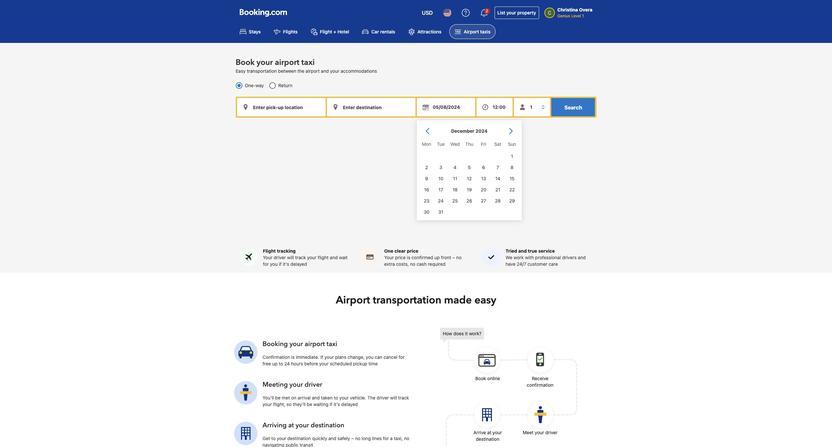 Task type: vqa. For each thing, say whether or not it's contained in the screenshot.
the 05/08/2024 button
yes



Task type: describe. For each thing, give the bounding box(es) containing it.
– inside get to your destination quickly and safely – no long lines for a taxi, no navigating public transit
[[351, 436, 354, 442]]

flights link
[[269, 24, 303, 39]]

wait
[[339, 255, 348, 261]]

it's inside flight tracking your driver will track your flight and wait for you if it's delayed
[[283, 262, 289, 267]]

stays link
[[234, 24, 266, 39]]

at for arrive
[[488, 430, 492, 436]]

get to your destination quickly and safely – no long lines for a taxi, no navigating public transit
[[263, 436, 410, 448]]

destination for arrive at your destination
[[476, 437, 500, 442]]

flights
[[283, 29, 298, 35]]

driver inside you'll be met on arrival and taken to your vehicle. the driver will track your flight, so they'll be waiting if it's delayed
[[377, 395, 389, 401]]

your inside flight tracking your driver will track your flight and wait for you if it's delayed
[[263, 255, 273, 261]]

taxi for booking
[[327, 340, 338, 349]]

15
[[510, 176, 515, 181]]

your left accommodations
[[330, 68, 340, 74]]

confirmation is immediate. if your plans change, you can cancel for free up to 24 hours before your scheduled pickup time
[[263, 355, 405, 367]]

and inside the book your airport taxi easy transportation between the airport and your accommodations
[[321, 68, 329, 74]]

and inside flight tracking your driver will track your flight and wait for you if it's delayed
[[330, 255, 338, 261]]

up inside the 'confirmation is immediate. if your plans change, you can cancel for free up to 24 hours before your scheduled pickup time'
[[272, 361, 278, 367]]

05/08/2024 button
[[417, 98, 476, 117]]

wed
[[450, 141, 460, 147]]

airport taxis link
[[450, 24, 496, 39]]

8
[[511, 165, 514, 170]]

is inside the 'confirmation is immediate. if your plans change, you can cancel for free up to 24 hours before your scheduled pickup time'
[[291, 355, 295, 360]]

airport taxis
[[464, 29, 491, 35]]

scheduled
[[330, 361, 352, 367]]

overa
[[579, 7, 593, 12]]

and up work
[[519, 248, 527, 254]]

driver inside flight tracking your driver will track your flight and wait for you if it's delayed
[[274, 255, 286, 261]]

delayed inside flight tracking your driver will track your flight and wait for you if it's delayed
[[291, 262, 307, 267]]

1 horizontal spatial transportation
[[373, 293, 442, 308]]

extra
[[384, 262, 395, 267]]

22 button
[[505, 184, 519, 196]]

1 vertical spatial 2
[[425, 165, 428, 170]]

to inside the 'confirmation is immediate. if your plans change, you can cancel for free up to 24 hours before your scheduled pickup time'
[[279, 361, 283, 367]]

to inside you'll be met on arrival and taken to your vehicle. the driver will track your flight, so they'll be waiting if it's delayed
[[334, 395, 338, 401]]

can
[[375, 355, 383, 360]]

one-
[[245, 83, 256, 88]]

your left vehicle.
[[340, 395, 349, 401]]

12:00
[[493, 104, 506, 110]]

immediate.
[[296, 355, 319, 360]]

airport for airport transportation made easy
[[336, 293, 370, 308]]

18
[[453, 187, 458, 193]]

1 horizontal spatial 2 button
[[476, 5, 492, 21]]

0 vertical spatial price
[[407, 248, 419, 254]]

30
[[424, 209, 430, 215]]

search
[[565, 105, 583, 111]]

is inside one clear price your price is confirmed up front – no extra costs, no cash required
[[407, 255, 411, 261]]

for for flight tracking your driver will track your flight and wait for you if it's delayed
[[263, 262, 269, 267]]

11 button
[[448, 173, 462, 184]]

arriving
[[263, 421, 287, 430]]

cash
[[417, 262, 427, 267]]

sun
[[508, 141, 516, 147]]

your inside one clear price your price is confirmed up front – no extra costs, no cash required
[[384, 255, 394, 261]]

your inside arrive at your destination
[[493, 430, 502, 436]]

21 button
[[491, 184, 505, 196]]

delayed inside you'll be met on arrival and taken to your vehicle. the driver will track your flight, so they'll be waiting if it's delayed
[[341, 402, 358, 408]]

pickup
[[353, 361, 367, 367]]

29
[[509, 198, 515, 204]]

destination for get to your destination quickly and safely – no long lines for a taxi, no navigating public transit
[[288, 436, 311, 442]]

arrive
[[474, 430, 486, 436]]

12
[[467, 176, 472, 181]]

05/08/2024
[[433, 104, 460, 110]]

it
[[465, 331, 468, 337]]

free
[[263, 361, 271, 367]]

31 button
[[434, 207, 448, 218]]

customer
[[528, 262, 548, 267]]

fri
[[481, 141, 486, 147]]

does
[[454, 331, 464, 337]]

Enter pick-up location text field
[[237, 98, 326, 117]]

your up way
[[257, 57, 273, 68]]

5 button
[[462, 162, 477, 173]]

you inside the 'confirmation is immediate. if your plans change, you can cancel for free up to 24 hours before your scheduled pickup time'
[[366, 355, 374, 360]]

and inside get to your destination quickly and safely – no long lines for a taxi, no navigating public transit
[[329, 436, 336, 442]]

your right if
[[325, 355, 334, 360]]

3
[[440, 165, 442, 170]]

christina
[[558, 7, 578, 12]]

booking
[[263, 340, 288, 349]]

required
[[428, 262, 446, 267]]

10
[[438, 176, 443, 181]]

waiting
[[314, 402, 329, 408]]

destination for arriving at your destination
[[311, 421, 345, 430]]

lines
[[372, 436, 382, 442]]

4
[[454, 165, 457, 170]]

your right list
[[507, 10, 516, 15]]

book for your
[[236, 57, 255, 68]]

car rentals
[[372, 29, 395, 35]]

if inside flight tracking your driver will track your flight and wait for you if it's delayed
[[279, 262, 282, 267]]

21
[[496, 187, 500, 193]]

before
[[304, 361, 318, 367]]

flight + hotel link
[[306, 24, 355, 39]]

rentals
[[380, 29, 395, 35]]

book online
[[476, 376, 500, 382]]

no left long
[[355, 436, 361, 442]]

1 horizontal spatial 2
[[486, 9, 488, 13]]

30 button
[[420, 207, 434, 218]]

property
[[518, 10, 536, 15]]

service
[[539, 248, 555, 254]]

16
[[424, 187, 429, 193]]

meet
[[523, 430, 534, 436]]

christina overa genius level 1
[[558, 7, 593, 18]]

plans
[[335, 355, 347, 360]]

for inside get to your destination quickly and safely – no long lines for a taxi, no navigating public transit
[[383, 436, 389, 442]]

23 button
[[420, 196, 434, 207]]

1 vertical spatial price
[[395, 255, 406, 261]]

your down if
[[319, 361, 329, 367]]

how does it work?
[[443, 331, 482, 337]]

1 button
[[505, 151, 519, 162]]

easy
[[475, 293, 497, 308]]

meeting
[[263, 381, 288, 390]]

tried and true service we work with professional drivers and have 24/7 customer care
[[506, 248, 586, 267]]

14 button
[[491, 173, 505, 184]]

31
[[438, 209, 443, 215]]

confirmation
[[527, 383, 554, 388]]

car
[[372, 29, 379, 35]]

one clear price your price is confirmed up front – no extra costs, no cash required
[[384, 248, 462, 267]]

24 button
[[434, 196, 448, 207]]

if
[[321, 355, 323, 360]]

7
[[497, 165, 499, 170]]

to inside get to your destination quickly and safely – no long lines for a taxi, no navigating public transit
[[272, 436, 276, 442]]



Task type: locate. For each thing, give the bounding box(es) containing it.
0 vertical spatial flight
[[320, 29, 332, 35]]

driver right meet
[[546, 430, 558, 436]]

track down "tracking"
[[295, 255, 306, 261]]

0 vertical spatial if
[[279, 262, 282, 267]]

0 horizontal spatial 24
[[284, 361, 290, 367]]

and right the
[[321, 68, 329, 74]]

you down "tracking"
[[270, 262, 278, 267]]

0 vertical spatial be
[[275, 395, 281, 401]]

airport up if
[[305, 340, 325, 349]]

confirmed
[[412, 255, 433, 261]]

for for confirmation is immediate. if your plans change, you can cancel for free up to 24 hours before your scheduled pickup time
[[399, 355, 405, 360]]

flight for flight + hotel
[[320, 29, 332, 35]]

– right safely
[[351, 436, 354, 442]]

2 your from the left
[[384, 255, 394, 261]]

december
[[451, 128, 475, 134]]

24 inside "button"
[[438, 198, 444, 204]]

25
[[452, 198, 458, 204]]

navigating
[[263, 443, 285, 448]]

booking your airport taxi
[[263, 340, 338, 349]]

will right the
[[390, 395, 397, 401]]

– right front
[[453, 255, 455, 261]]

for
[[263, 262, 269, 267], [399, 355, 405, 360], [383, 436, 389, 442]]

1 horizontal spatial if
[[330, 402, 333, 408]]

1 horizontal spatial at
[[488, 430, 492, 436]]

0 vertical spatial 2
[[486, 9, 488, 13]]

driver up arrival
[[305, 381, 322, 390]]

booking airport taxi image for booking your airport taxi
[[234, 341, 257, 364]]

will inside flight tracking your driver will track your flight and wait for you if it's delayed
[[287, 255, 294, 261]]

it's
[[283, 262, 289, 267], [334, 402, 340, 408]]

0 vertical spatial 2 button
[[476, 5, 492, 21]]

delayed down vehicle.
[[341, 402, 358, 408]]

13
[[481, 176, 486, 181]]

flight
[[318, 255, 329, 261]]

airport up between
[[275, 57, 300, 68]]

for inside the 'confirmation is immediate. if your plans change, you can cancel for free up to 24 hours before your scheduled pickup time'
[[399, 355, 405, 360]]

1 vertical spatial for
[[399, 355, 405, 360]]

airport for airport taxis
[[464, 29, 479, 35]]

driver
[[274, 255, 286, 261], [305, 381, 322, 390], [377, 395, 389, 401], [546, 430, 558, 436]]

your down you'll
[[263, 402, 272, 408]]

up up required
[[435, 255, 440, 261]]

your up on
[[290, 381, 303, 390]]

0 vertical spatial 24
[[438, 198, 444, 204]]

0 vertical spatial to
[[279, 361, 283, 367]]

destination up 'quickly' in the bottom left of the page
[[311, 421, 345, 430]]

driver down "tracking"
[[274, 255, 286, 261]]

0 horizontal spatial it's
[[283, 262, 289, 267]]

airport
[[275, 57, 300, 68], [306, 68, 320, 74], [305, 340, 325, 349]]

airport right the
[[306, 68, 320, 74]]

2 vertical spatial for
[[383, 436, 389, 442]]

0 horizontal spatial you
[[270, 262, 278, 267]]

work
[[514, 255, 524, 261]]

list
[[498, 10, 506, 15]]

2 up "9"
[[425, 165, 428, 170]]

0 horizontal spatial 1
[[511, 154, 513, 159]]

0 horizontal spatial transportation
[[247, 68, 277, 74]]

at for arriving
[[288, 421, 294, 430]]

at right arriving
[[288, 421, 294, 430]]

1 horizontal spatial airport
[[464, 29, 479, 35]]

be up flight,
[[275, 395, 281, 401]]

at right arrive
[[488, 430, 492, 436]]

public
[[286, 443, 299, 448]]

2 button up "9"
[[420, 162, 434, 173]]

cancel
[[384, 355, 398, 360]]

driver right the
[[377, 395, 389, 401]]

flight inside flight tracking your driver will track your flight and wait for you if it's delayed
[[263, 248, 276, 254]]

is
[[407, 255, 411, 261], [291, 355, 295, 360]]

airport inside airport taxis link
[[464, 29, 479, 35]]

19
[[467, 187, 472, 193]]

vehicle.
[[350, 395, 366, 401]]

1 horizontal spatial book
[[476, 376, 486, 382]]

you'll
[[263, 395, 274, 401]]

0 horizontal spatial 2
[[425, 165, 428, 170]]

if inside you'll be met on arrival and taken to your vehicle. the driver will track your flight, so they'll be waiting if it's delayed
[[330, 402, 333, 408]]

1 vertical spatial be
[[307, 402, 312, 408]]

23
[[424, 198, 429, 204]]

0 horizontal spatial for
[[263, 262, 269, 267]]

destination up public
[[288, 436, 311, 442]]

0 horizontal spatial flight
[[263, 248, 276, 254]]

book inside the book your airport taxi easy transportation between the airport and your accommodations
[[236, 57, 255, 68]]

a
[[390, 436, 393, 442]]

no right front
[[457, 255, 462, 261]]

20 button
[[477, 184, 491, 196]]

flight for flight tracking your driver will track your flight and wait for you if it's delayed
[[263, 248, 276, 254]]

if down taken on the left bottom of page
[[330, 402, 333, 408]]

and right drivers
[[578, 255, 586, 261]]

0 vertical spatial –
[[453, 255, 455, 261]]

and left safely
[[329, 436, 336, 442]]

so
[[287, 402, 292, 408]]

1 horizontal spatial 1
[[582, 13, 584, 18]]

1 vertical spatial is
[[291, 355, 295, 360]]

you'll be met on arrival and taken to your vehicle. the driver will track your flight, so they'll be waiting if it's delayed
[[263, 395, 409, 408]]

0 horizontal spatial be
[[275, 395, 281, 401]]

stays
[[249, 29, 261, 35]]

1 vertical spatial book
[[476, 376, 486, 382]]

0 vertical spatial delayed
[[291, 262, 307, 267]]

1 horizontal spatial is
[[407, 255, 411, 261]]

17 button
[[434, 184, 448, 196]]

you inside flight tracking your driver will track your flight and wait for you if it's delayed
[[270, 262, 278, 267]]

get
[[263, 436, 270, 442]]

0 horizontal spatial taxi
[[302, 57, 315, 68]]

your up the immediate.
[[290, 340, 303, 349]]

0 horizontal spatial to
[[272, 436, 276, 442]]

taxi for book
[[302, 57, 315, 68]]

1 vertical spatial –
[[351, 436, 354, 442]]

24 down 17 "button"
[[438, 198, 444, 204]]

flight left "tracking"
[[263, 248, 276, 254]]

one
[[384, 248, 394, 254]]

destination down arrive
[[476, 437, 500, 442]]

1 horizontal spatial for
[[383, 436, 389, 442]]

your right meet
[[535, 430, 544, 436]]

2 button left list
[[476, 5, 492, 21]]

track inside you'll be met on arrival and taken to your vehicle. the driver will track your flight, so they'll be waiting if it's delayed
[[398, 395, 409, 401]]

1 vertical spatial will
[[390, 395, 397, 401]]

and left the wait
[[330, 255, 338, 261]]

– inside one clear price your price is confirmed up front – no extra costs, no cash required
[[453, 255, 455, 261]]

book up easy
[[236, 57, 255, 68]]

destination inside get to your destination quickly and safely – no long lines for a taxi, no navigating public transit
[[288, 436, 311, 442]]

it's inside you'll be met on arrival and taken to your vehicle. the driver will track your flight, so they'll be waiting if it's delayed
[[334, 402, 340, 408]]

taxi inside the book your airport taxi easy transportation between the airport and your accommodations
[[302, 57, 315, 68]]

booking airport taxi image
[[440, 328, 578, 448], [234, 341, 257, 364], [234, 382, 257, 405], [234, 422, 257, 446]]

transit
[[300, 443, 313, 448]]

26
[[467, 198, 472, 204]]

11
[[453, 176, 457, 181]]

true
[[528, 248, 538, 254]]

to down confirmation
[[279, 361, 283, 367]]

one-way
[[245, 83, 264, 88]]

meeting your driver
[[263, 381, 322, 390]]

2
[[486, 9, 488, 13], [425, 165, 428, 170]]

1 horizontal spatial flight
[[320, 29, 332, 35]]

0 horizontal spatial if
[[279, 262, 282, 267]]

1 horizontal spatial taxi
[[327, 340, 338, 349]]

and inside you'll be met on arrival and taken to your vehicle. the driver will track your flight, so they'll be waiting if it's delayed
[[312, 395, 320, 401]]

15 button
[[505, 173, 519, 184]]

24 inside the 'confirmation is immediate. if your plans change, you can cancel for free up to 24 hours before your scheduled pickup time'
[[284, 361, 290, 367]]

drivers
[[562, 255, 577, 261]]

1 your from the left
[[263, 255, 273, 261]]

your up transit
[[296, 421, 309, 430]]

1 vertical spatial track
[[398, 395, 409, 401]]

1 horizontal spatial be
[[307, 402, 312, 408]]

long
[[362, 436, 371, 442]]

16 button
[[420, 184, 434, 196]]

search button
[[552, 98, 595, 117]]

0 vertical spatial for
[[263, 262, 269, 267]]

24 left hours
[[284, 361, 290, 367]]

airport for booking
[[305, 340, 325, 349]]

will inside you'll be met on arrival and taken to your vehicle. the driver will track your flight, so they'll be waiting if it's delayed
[[390, 395, 397, 401]]

0 horizontal spatial your
[[263, 255, 273, 261]]

0 horizontal spatial up
[[272, 361, 278, 367]]

your right arrive
[[493, 430, 502, 436]]

for inside flight tracking your driver will track your flight and wait for you if it's delayed
[[263, 262, 269, 267]]

destination inside arrive at your destination
[[476, 437, 500, 442]]

1 horizontal spatial track
[[398, 395, 409, 401]]

1 inside the christina overa genius level 1
[[582, 13, 584, 18]]

hotel
[[338, 29, 349, 35]]

1 horizontal spatial will
[[390, 395, 397, 401]]

0 vertical spatial you
[[270, 262, 278, 267]]

2 horizontal spatial for
[[399, 355, 405, 360]]

0 vertical spatial it's
[[283, 262, 289, 267]]

up down confirmation
[[272, 361, 278, 367]]

0 vertical spatial up
[[435, 255, 440, 261]]

attractions
[[418, 29, 442, 35]]

tried
[[506, 248, 517, 254]]

1 inside button
[[511, 154, 513, 159]]

airport for book
[[275, 57, 300, 68]]

price up confirmed
[[407, 248, 419, 254]]

1 horizontal spatial –
[[453, 255, 455, 261]]

is up hours
[[291, 355, 295, 360]]

0 horizontal spatial delayed
[[291, 262, 307, 267]]

2 horizontal spatial to
[[334, 395, 338, 401]]

at inside arrive at your destination
[[488, 430, 492, 436]]

25 button
[[448, 196, 462, 207]]

1 vertical spatial up
[[272, 361, 278, 367]]

1 vertical spatial delayed
[[341, 402, 358, 408]]

1 horizontal spatial to
[[279, 361, 283, 367]]

0 horizontal spatial –
[[351, 436, 354, 442]]

0 horizontal spatial airport
[[336, 293, 370, 308]]

up inside one clear price your price is confirmed up front – no extra costs, no cash required
[[435, 255, 440, 261]]

taxi up plans
[[327, 340, 338, 349]]

book for online
[[476, 376, 486, 382]]

1 vertical spatial 24
[[284, 361, 290, 367]]

1 horizontal spatial price
[[407, 248, 419, 254]]

0 horizontal spatial is
[[291, 355, 295, 360]]

29 button
[[505, 196, 519, 207]]

your up 'navigating'
[[277, 436, 286, 442]]

is up "costs,"
[[407, 255, 411, 261]]

0 vertical spatial will
[[287, 255, 294, 261]]

hours
[[291, 361, 303, 367]]

booking airport taxi image for meeting your driver
[[234, 382, 257, 405]]

0 vertical spatial 1
[[582, 13, 584, 18]]

flight,
[[273, 402, 285, 408]]

your inside get to your destination quickly and safely – no long lines for a taxi, no navigating public transit
[[277, 436, 286, 442]]

time
[[369, 361, 378, 367]]

2 left list
[[486, 9, 488, 13]]

online
[[488, 376, 500, 382]]

1 vertical spatial 2 button
[[420, 162, 434, 173]]

price down clear
[[395, 255, 406, 261]]

0 horizontal spatial at
[[288, 421, 294, 430]]

1 vertical spatial airport
[[306, 68, 320, 74]]

car rentals link
[[357, 24, 401, 39]]

front
[[441, 255, 451, 261]]

your left flight
[[307, 255, 317, 261]]

0 vertical spatial taxi
[[302, 57, 315, 68]]

mon
[[422, 141, 431, 147]]

airport
[[464, 29, 479, 35], [336, 293, 370, 308]]

change,
[[348, 355, 365, 360]]

it's down "tracking"
[[283, 262, 289, 267]]

1 vertical spatial to
[[334, 395, 338, 401]]

1 horizontal spatial your
[[384, 255, 394, 261]]

taxi up the
[[302, 57, 315, 68]]

tue
[[437, 141, 445, 147]]

1 horizontal spatial up
[[435, 255, 440, 261]]

be down arrival
[[307, 402, 312, 408]]

taxi,
[[394, 436, 403, 442]]

1 vertical spatial 1
[[511, 154, 513, 159]]

book left online
[[476, 376, 486, 382]]

and up the waiting
[[312, 395, 320, 401]]

18 button
[[448, 184, 462, 196]]

flight inside 'link'
[[320, 29, 332, 35]]

6 button
[[477, 162, 491, 173]]

delayed down "tracking"
[[291, 262, 307, 267]]

0 horizontal spatial track
[[295, 255, 306, 261]]

0 vertical spatial book
[[236, 57, 255, 68]]

0 horizontal spatial price
[[395, 255, 406, 261]]

1 horizontal spatial you
[[366, 355, 374, 360]]

easy
[[236, 68, 246, 74]]

booking.com online hotel reservations image
[[240, 9, 287, 17]]

1 horizontal spatial 24
[[438, 198, 444, 204]]

to right taken on the left bottom of page
[[334, 395, 338, 401]]

Enter destination text field
[[327, 98, 416, 117]]

you up time
[[366, 355, 374, 360]]

transportation inside the book your airport taxi easy transportation between the airport and your accommodations
[[247, 68, 277, 74]]

flight left the +
[[320, 29, 332, 35]]

return
[[278, 83, 293, 88]]

genius
[[558, 13, 571, 18]]

we
[[506, 255, 513, 261]]

taxi
[[302, 57, 315, 68], [327, 340, 338, 349]]

no right taxi,
[[404, 436, 410, 442]]

1 vertical spatial it's
[[334, 402, 340, 408]]

0 vertical spatial airport
[[464, 29, 479, 35]]

1 down overa
[[582, 13, 584, 18]]

1 vertical spatial if
[[330, 402, 333, 408]]

booking airport taxi image for arriving at your destination
[[234, 422, 257, 446]]

you
[[270, 262, 278, 267], [366, 355, 374, 360]]

1 vertical spatial you
[[366, 355, 374, 360]]

to up 'navigating'
[[272, 436, 276, 442]]

1 vertical spatial flight
[[263, 248, 276, 254]]

0 horizontal spatial book
[[236, 57, 255, 68]]

receive confirmation
[[527, 376, 554, 388]]

0 vertical spatial airport
[[275, 57, 300, 68]]

it's right the waiting
[[334, 402, 340, 408]]

26 button
[[462, 196, 477, 207]]

flight
[[320, 29, 332, 35], [263, 248, 276, 254]]

usd button
[[418, 5, 437, 21]]

0 vertical spatial transportation
[[247, 68, 277, 74]]

0 horizontal spatial 2 button
[[420, 162, 434, 173]]

0 horizontal spatial will
[[287, 255, 294, 261]]

0 vertical spatial track
[[295, 255, 306, 261]]

2 vertical spatial to
[[272, 436, 276, 442]]

1 horizontal spatial delayed
[[341, 402, 358, 408]]

will down "tracking"
[[287, 255, 294, 261]]

1 vertical spatial transportation
[[373, 293, 442, 308]]

sat
[[494, 141, 501, 147]]

0 vertical spatial is
[[407, 255, 411, 261]]

track right the
[[398, 395, 409, 401]]

1 vertical spatial taxi
[[327, 340, 338, 349]]

1 up 8
[[511, 154, 513, 159]]

work?
[[469, 331, 482, 337]]

2 vertical spatial airport
[[305, 340, 325, 349]]

professional
[[535, 255, 561, 261]]

1 vertical spatial airport
[[336, 293, 370, 308]]

8 button
[[505, 162, 519, 173]]

1 horizontal spatial it's
[[334, 402, 340, 408]]

track inside flight tracking your driver will track your flight and wait for you if it's delayed
[[295, 255, 306, 261]]

no left cash
[[410, 262, 416, 267]]

your inside flight tracking your driver will track your flight and wait for you if it's delayed
[[307, 255, 317, 261]]

if down "tracking"
[[279, 262, 282, 267]]

5
[[468, 165, 471, 170]]

27 button
[[477, 196, 491, 207]]

quickly
[[312, 436, 327, 442]]



